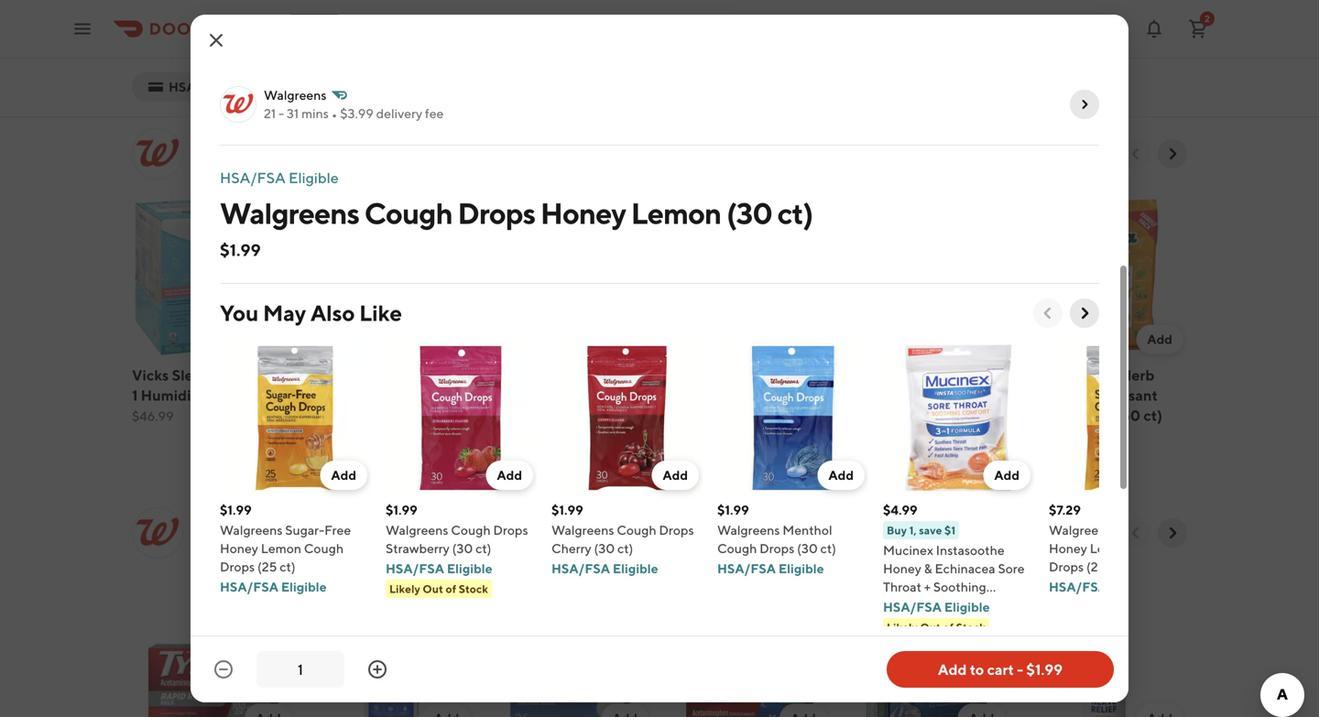 Task type: describe. For each thing, give the bounding box(es) containing it.
• down cough, cold & flu
[[335, 160, 341, 177]]

instasoothe
[[936, 543, 1005, 558]]

buy
[[887, 524, 907, 537]]

free for $1.99 walgreens sugar-free honey lemon cough drops (25 ct) hsa/fsa eligible
[[324, 523, 351, 538]]

sore
[[998, 561, 1025, 576]]

walgreens inside $1.99 walgreens cough drops cherry (30 ct) hsa/fsa eligible
[[551, 523, 614, 538]]

ricola for berry
[[489, 367, 531, 384]]

sugar- for $1.99 walgreens sugar-free honey lemon cough drops (25 ct) hsa/fsa eligible
[[285, 523, 324, 538]]

drops inside $1.99 walgreens cough drops cherry (30 ct) hsa/fsa eligible
[[659, 523, 694, 538]]

(25 for $7.29
[[1086, 559, 1106, 574]]

• down fever
[[335, 539, 341, 557]]

eligible inside the ricola berry medley cough suppressant throat drops (45 ct) $6.99 hsa/fsa eligible
[[550, 449, 595, 464]]

(20
[[973, 598, 993, 613]]

(30 for $1.99 walgreens cough drops strawberry (30 ct) hsa/fsa eligible likely out of stock
[[452, 541, 473, 556]]

medley
[[574, 367, 625, 384]]

mins
[[301, 106, 329, 121]]

1 all from the top
[[1079, 146, 1096, 161]]

cough inside walgreens cough drops honey lemon (30 ct) $1.99 hsa/fsa eligible
[[387, 367, 433, 384]]

hsa/fsa button
[[132, 72, 238, 102]]

21
[[264, 106, 276, 121]]

throat for honey-
[[1024, 407, 1069, 424]]

- inside 21 - 31 mins · $3.99 delivery fee
[[279, 106, 284, 121]]

1 text field
[[268, 660, 333, 680]]

+
[[924, 579, 931, 595]]

0 vertical spatial cold
[[276, 131, 325, 157]]

walgreens effervescent pain relief tablets original (36 ct) image
[[489, 573, 652, 717]]

liquid
[[710, 387, 754, 404]]

1.0
[[132, 58, 149, 73]]

31
[[287, 106, 299, 121]]

relief inside vicks nyquil cold & flu relief liquid (12 oz) $15.99 hsa/fsa eligible
[[667, 387, 707, 404]]

from for cough, cold & flu
[[198, 160, 233, 177]]

ct) inside walgreens cough drops honey lemon (30 ct) $1.99 hsa/fsa eligible
[[337, 407, 356, 424]]

ct) inside '$1.99 walgreens sugar-free honey lemon cough drops (25 ct) hsa/fsa eligible'
[[280, 559, 296, 574]]

mi
[[151, 58, 166, 73]]

2
[[1205, 13, 1210, 24]]

cough, cold & flu
[[198, 131, 381, 157]]

0 vertical spatial 26
[[176, 58, 191, 73]]

cough inside '$1.99 walgreens sugar-free honey lemon cough drops (25 ct) hsa/fsa eligible'
[[304, 541, 344, 556]]

(12
[[757, 387, 777, 404]]

stock inside $1.99 walgreens cough drops strawberry (30 ct) hsa/fsa eligible likely out of stock
[[459, 583, 488, 595]]

add for halls relief cough drops honey lemon economy pack (80 ct) 'image'
[[969, 332, 994, 347]]

add to cart - $1.99
[[938, 661, 1063, 678]]

hsa/fsa inside '$1.99 walgreens sugar-free honey lemon cough drops (25 ct) hsa/fsa eligible'
[[220, 579, 278, 595]]

previous button of carousel image for next button of carousel icon
[[1127, 145, 1145, 163]]

increase quantity by 1 image
[[366, 659, 388, 681]]

(45
[[581, 407, 604, 424]]

soothing
[[933, 579, 986, 595]]

vicks nyquil cold & flu relief liquid (12 oz) $15.99 hsa/fsa eligible
[[667, 367, 830, 444]]

2 all from the top
[[1079, 525, 1096, 540]]

lemon inside walgreens cough drops honey lemon (30 ct) $1.99 hsa/fsa eligible
[[402, 387, 449, 404]]

suppressant for (50
[[1073, 387, 1158, 404]]

$1
[[945, 524, 956, 537]]

cough inside halls relief cough drops honey lemon economy pack (80 ct)
[[926, 367, 972, 384]]

cherry
[[551, 541, 592, 556]]

walgreens inside '$1.99 walgreens sugar-free honey lemon cough drops (25 ct) hsa/fsa eligible'
[[220, 523, 283, 538]]

hsa/fsa inside button
[[169, 79, 227, 94]]

ricola berry medley cough suppressant throat drops (45 ct) image
[[489, 194, 652, 358]]

throat for berry
[[489, 407, 534, 424]]

out inside $1.99 walgreens cough drops strawberry (30 ct) hsa/fsa eligible likely out of stock
[[423, 583, 443, 595]]

drops inside halls relief cough drops honey lemon economy pack (80 ct)
[[845, 387, 886, 404]]

hsa/fsa inside walgreens cough drops honey lemon (30 ct) $1.99 hsa/fsa eligible
[[310, 449, 369, 464]]

drops inside $4.99 buy 1, save $1 mucinex instasoothe honey & echinacea sore throat + soothing comfort drops (20 ct)
[[935, 598, 970, 613]]

cold inside vicks nyquil cold & flu relief liquid (12 oz) $15.99 hsa/fsa eligible
[[759, 367, 792, 384]]

21 - 31 mins · $3.99 delivery fee
[[264, 102, 444, 126]]

add for walgreens cough drops cherry (30 ct) image
[[663, 468, 688, 483]]

from walgreens for pain
[[198, 539, 308, 557]]

0 vertical spatial fee
[[311, 58, 330, 73]]

walgreens cough drops honey lemon (30 ct) image
[[310, 194, 474, 358]]

1 see from the top
[[1054, 146, 1077, 161]]

save
[[919, 524, 942, 537]]

drops inside ricola honey-herb cough suppressant throat drops (50 ct) $6.99
[[1072, 407, 1113, 424]]

drops inside the ricola berry medley cough suppressant throat drops (45 ct) $6.99 hsa/fsa eligible
[[537, 407, 578, 424]]

$7.29 walgreens sugar-free honey lemon cough drops (25 ct) hsa/fsa eligible
[[1049, 502, 1180, 595]]

drops inside $7.29 walgreens sugar-free honey lemon cough drops (25 ct) hsa/fsa eligible
[[1049, 559, 1084, 574]]

walgreens inside walgreens cough drops honey lemon (30 ct) $1.99 hsa/fsa eligible
[[310, 367, 384, 384]]

ct) inside halls relief cough drops honey lemon economy pack (80 ct)
[[976, 407, 995, 424]]

fee inside 21 - 31 mins · $3.99 delivery fee
[[425, 106, 444, 121]]

stock inside hsa/fsa eligible likely out of stock
[[956, 621, 986, 634]]

(30 for $1.99 walgreens cough drops cherry (30 ct) hsa/fsa eligible
[[594, 541, 615, 556]]

halls relief cough drops honey lemon economy pack (80 ct)
[[845, 367, 995, 424]]

of inside hsa/fsa eligible likely out of stock
[[943, 621, 954, 634]]

$4.99 buy 1, save $1 mucinex instasoothe honey & echinacea sore throat + soothing comfort drops (20 ct)
[[883, 502, 1025, 613]]

open menu image
[[71, 18, 93, 40]]

honey inside walgreens cough drops honey lemon (30 ct) $1.99 hsa/fsa eligible
[[354, 387, 399, 404]]

also
[[310, 300, 355, 326]]

drops inside walgreens cough drops honey lemon (30 ct) $1.99 hsa/fsa eligible
[[310, 387, 351, 404]]

menthol
[[783, 523, 832, 538]]

• 26 min for fever
[[335, 539, 389, 557]]

dermoplast pain & itch relief spray (2.75 oz) image
[[310, 573, 474, 717]]

1,
[[909, 524, 917, 537]]

ct) inside $1.99 walgreens menthol cough drops (30 ct) hsa/fsa eligible
[[820, 541, 836, 556]]

• 26 min for flu
[[335, 160, 389, 177]]

nyquil
[[707, 367, 756, 384]]

comfort
[[883, 598, 933, 613]]

(80
[[948, 407, 973, 424]]

flu inside vicks nyquil cold & flu relief liquid (12 oz) $15.99 hsa/fsa eligible
[[807, 367, 830, 384]]

cough,
[[198, 131, 272, 157]]

$1.99 walgreens menthol cough drops (30 ct) hsa/fsa eligible
[[717, 502, 836, 576]]

suppressant for (45
[[538, 387, 623, 404]]

cart
[[987, 661, 1014, 678]]

likely inside hsa/fsa eligible likely out of stock
[[887, 621, 918, 634]]

• right mi
[[168, 58, 174, 73]]

hsa/fsa eligible inside walgreens cough drops honey lemon (30 ct) dialog
[[220, 169, 339, 186]]

(50
[[1116, 407, 1141, 424]]

hsa/fsa eligible likely out of stock
[[883, 600, 990, 634]]

hsa/fsa inside vicks nyquil cold & flu relief liquid (12 oz) $15.99 hsa/fsa eligible
[[667, 429, 726, 444]]

drops inside $1.99 walgreens menthol cough drops (30 ct) hsa/fsa eligible
[[760, 541, 795, 556]]

hsa/fsa inside the ricola berry medley cough suppressant throat drops (45 ct) $6.99 hsa/fsa eligible
[[489, 449, 547, 464]]

$4.99
[[883, 502, 918, 518]]

delivery inside 21 - 31 mins · $3.99 delivery fee
[[376, 106, 422, 121]]

of inside $1.99 walgreens cough drops strawberry (30 ct) hsa/fsa eligible likely out of stock
[[446, 583, 456, 595]]

sleepy
[[172, 367, 218, 384]]

honey inside halls relief cough drops honey lemon economy pack (80 ct)
[[889, 387, 934, 404]]

2 button
[[1180, 11, 1217, 47]]

vicks sleepy time 3-in-1 humidifier diffuser image
[[132, 194, 296, 358]]

4.6
[[132, 78, 151, 93]]

0 vertical spatial next button of carousel image
[[1076, 304, 1094, 322]]

honey inside $7.29 walgreens sugar-free honey lemon cough drops (25 ct) hsa/fsa eligible
[[1049, 541, 1087, 556]]

may
[[263, 300, 306, 326]]

ct) inside $7.29 walgreens sugar-free honey lemon cough drops (25 ct) hsa/fsa eligible
[[1109, 559, 1125, 574]]

ct) inside ricola honey-herb cough suppressant throat drops (50 ct) $6.99
[[1144, 407, 1163, 424]]

1 horizontal spatial next button of carousel image
[[1163, 524, 1182, 542]]

eligible inside walgreens cough drops honey lemon (30 ct) $1.99 hsa/fsa eligible
[[371, 449, 417, 464]]

add for "vicks nyquil cold & flu relief liquid (12 oz)" image
[[791, 332, 816, 347]]

ct) inside $1.99 walgreens cough drops strawberry (30 ct) hsa/fsa eligible likely out of stock
[[476, 541, 491, 556]]

theraworx nerve relief foam (7.1 oz) image
[[1024, 573, 1187, 717]]

from walgreens for cough,
[[198, 160, 308, 177]]

$3.99 inside 21 - 31 mins · $3.99 delivery fee
[[340, 106, 374, 121]]

diffuser
[[217, 387, 272, 404]]

over 4.5
[[256, 79, 308, 94]]

3-
[[258, 367, 273, 384]]

& inside vicks nyquil cold & flu relief liquid (12 oz) $15.99 hsa/fsa eligible
[[795, 367, 804, 384]]

$1.99 for $1.99 walgreens cough drops cherry (30 ct) hsa/fsa eligible
[[551, 502, 583, 518]]

$1.99 inside walgreens cough drops honey lemon (30 ct) $1.99 hsa/fsa eligible
[[310, 429, 341, 444]]

eligible inside $7.29 walgreens sugar-free honey lemon cough drops (25 ct) hsa/fsa eligible
[[1110, 579, 1156, 595]]

cough inside $1.99 walgreens menthol cough drops (30 ct) hsa/fsa eligible
[[717, 541, 757, 556]]

eligible inside vicks nyquil cold & flu relief liquid (12 oz) $15.99 hsa/fsa eligible
[[728, 429, 774, 444]]

add for walgreens cough drops strawberry (30 ct) image
[[497, 468, 522, 483]]

lemon for $1.99 walgreens sugar-free honey lemon cough drops (25 ct) hsa/fsa eligible
[[261, 541, 301, 556]]

ricola berry medley cough suppressant throat drops (45 ct) $6.99 hsa/fsa eligible
[[489, 367, 626, 464]]

·
[[332, 102, 336, 126]]

go to store page image
[[1077, 97, 1092, 112]]

echinacea
[[935, 561, 995, 576]]

eligible inside $1.99 walgreens menthol cough drops (30 ct) hsa/fsa eligible
[[779, 561, 824, 576]]

(1,600+)
[[169, 78, 218, 93]]

0 horizontal spatial $3.99
[[226, 58, 260, 73]]

out inside hsa/fsa eligible likely out of stock
[[920, 621, 941, 634]]

over 4.5 button
[[246, 72, 360, 102]]

hsa/fsa inside $1.99 walgreens cough drops strawberry (30 ct) hsa/fsa eligible likely out of stock
[[386, 561, 444, 576]]

walgreens inside $7.29 walgreens sugar-free honey lemon cough drops (25 ct) hsa/fsa eligible
[[1049, 523, 1112, 538]]



Task type: locate. For each thing, give the bounding box(es) containing it.
cough inside $1.99 walgreens cough drops strawberry (30 ct) hsa/fsa eligible likely out of stock
[[451, 523, 491, 538]]

free inside $7.29 walgreens sugar-free honey lemon cough drops (25 ct) hsa/fsa eligible
[[1153, 523, 1180, 538]]

$1.99 inside $1.99 walgreens menthol cough drops (30 ct) hsa/fsa eligible
[[717, 502, 749, 518]]

from walgreens down cough,
[[198, 160, 308, 177]]

next button of carousel image right previous button of carousel image
[[1163, 524, 1182, 542]]

min for cough, cold & flu
[[364, 160, 389, 177]]

(25
[[257, 559, 277, 574], [1086, 559, 1106, 574]]

throat left (45
[[489, 407, 534, 424]]

2 see all from the top
[[1054, 525, 1096, 540]]

1 vertical spatial stock
[[956, 621, 986, 634]]

$1.99 inside button
[[1026, 661, 1063, 678]]

vicks inside vicks nyquil cold & flu relief liquid (12 oz) $15.99 hsa/fsa eligible
[[667, 367, 704, 384]]

all down $7.29
[[1079, 525, 1096, 540]]

hsa/fsa eligible down cough, cold & flu
[[220, 169, 339, 186]]

see all link for pain relief & fever
[[1043, 519, 1107, 548]]

1 horizontal spatial fee
[[425, 106, 444, 121]]

cough inside the ricola berry medley cough suppressant throat drops (45 ct) $6.99 hsa/fsa eligible
[[489, 387, 535, 404]]

all down the go to store page icon
[[1079, 146, 1096, 161]]

1 horizontal spatial relief
[[667, 387, 707, 404]]

$1.99 walgreens sugar-free honey lemon cough drops (25 ct) hsa/fsa eligible
[[220, 502, 351, 595]]

- right 21
[[279, 106, 284, 121]]

0 horizontal spatial likely
[[389, 583, 420, 595]]

1
[[132, 387, 138, 404]]

cough
[[364, 196, 452, 230], [387, 367, 433, 384], [926, 367, 972, 384], [489, 387, 535, 404], [1024, 387, 1070, 404], [451, 523, 491, 538], [617, 523, 656, 538], [304, 541, 344, 556], [717, 541, 757, 556], [1133, 541, 1173, 556]]

1 vertical spatial hsa/fsa eligible
[[845, 449, 952, 464]]

2 ricola from the left
[[1024, 367, 1066, 384]]

economy
[[845, 407, 909, 424]]

pain
[[198, 510, 243, 536]]

relief for drops
[[882, 367, 923, 384]]

$46.99
[[132, 409, 174, 424]]

next button of carousel image
[[1163, 145, 1182, 163]]

1 horizontal spatial sugar-
[[1114, 523, 1153, 538]]

26 for cough, cold & flu
[[344, 160, 361, 177]]

add for walgreens menthol cough drops (30 ct) image
[[829, 468, 854, 483]]

throat
[[489, 407, 534, 424], [1024, 407, 1069, 424], [883, 579, 922, 595]]

add for ricola honey-herb cough suppressant throat drops (50 ct) image
[[1147, 332, 1173, 347]]

min for pain relief & fever
[[364, 539, 389, 557]]

honey-
[[1069, 367, 1120, 384]]

26
[[176, 58, 191, 73], [344, 160, 361, 177], [344, 539, 361, 557]]

halls relief cough drops honey lemon economy pack (80 ct) image
[[845, 194, 1009, 358]]

1 horizontal spatial previous button of carousel image
[[1127, 145, 1145, 163]]

(25 inside '$1.99 walgreens sugar-free honey lemon cough drops (25 ct) hsa/fsa eligible'
[[257, 559, 277, 574]]

• 26 min down fever
[[335, 539, 389, 557]]

$6.99 inside ricola honey-herb cough suppressant throat drops (50 ct) $6.99
[[1024, 429, 1058, 444]]

(25 for $1.99
[[257, 559, 277, 574]]

0 vertical spatial see all link
[[1043, 139, 1107, 169]]

0 vertical spatial stock
[[459, 583, 488, 595]]

1 sugar- from the left
[[285, 523, 324, 538]]

like
[[359, 300, 402, 326]]

(30 for walgreens cough drops honey lemon (30 ct)
[[726, 196, 772, 230]]

0 horizontal spatial hsa/fsa eligible
[[220, 169, 339, 186]]

ricola left berry
[[489, 367, 531, 384]]

$1.99 for $1.99 walgreens menthol cough drops (30 ct) hsa/fsa eligible
[[717, 502, 749, 518]]

1 horizontal spatial suppressant
[[1073, 387, 1158, 404]]

1 horizontal spatial throat
[[883, 579, 922, 595]]

1 vertical spatial see all link
[[1043, 519, 1107, 548]]

walgreens cough drops strawberry (30 ct) image
[[386, 343, 537, 494]]

1 horizontal spatial $6.99
[[1024, 429, 1058, 444]]

$6.99 inside the ricola berry medley cough suppressant throat drops (45 ct) $6.99 hsa/fsa eligible
[[489, 429, 523, 444]]

add for ricola berry medley cough suppressant throat drops (45 ct) "image"
[[612, 332, 638, 347]]

eligible
[[289, 169, 339, 186], [728, 429, 774, 444], [371, 449, 417, 464], [550, 449, 595, 464], [906, 449, 952, 464], [447, 561, 493, 576], [613, 561, 658, 576], [779, 561, 824, 576], [281, 579, 327, 595], [1110, 579, 1156, 595], [944, 600, 990, 615]]

1 • 26 min from the top
[[335, 160, 389, 177]]

0 horizontal spatial -
[[279, 106, 284, 121]]

tylenol extra strength rapid release 500 mg gelcaps (100 ct) image
[[132, 573, 296, 717]]

1 horizontal spatial -
[[1017, 661, 1023, 678]]

hsa/fsa eligible
[[220, 169, 339, 186], [845, 449, 952, 464]]

cough inside $7.29 walgreens sugar-free honey lemon cough drops (25 ct) hsa/fsa eligible
[[1133, 541, 1173, 556]]

pain relief & fever
[[198, 510, 387, 536]]

26 down 21 - 31 mins · $3.99 delivery fee at the left
[[344, 160, 361, 177]]

2 $6.99 from the left
[[1024, 429, 1058, 444]]

1 horizontal spatial out
[[920, 621, 941, 634]]

vicks up $15.99
[[667, 367, 704, 384]]

$1.99 for $1.99 walgreens cough drops strawberry (30 ct) hsa/fsa eligible likely out of stock
[[386, 502, 417, 518]]

1 $6.99 from the left
[[489, 429, 523, 444]]

you may also like
[[220, 300, 402, 326]]

suppressant up (45
[[538, 387, 623, 404]]

min up the (1,600+)
[[194, 58, 216, 73]]

1 vertical spatial • 26 min
[[335, 539, 389, 557]]

previous button of carousel image for top next button of carousel image
[[1039, 304, 1057, 322]]

walgreens menthol cough drops (30 ct) image
[[717, 343, 868, 494]]

$6.99
[[489, 429, 523, 444], [1024, 429, 1058, 444]]

next button of carousel image up honey-
[[1076, 304, 1094, 322]]

relief for fever
[[247, 510, 307, 536]]

decrease quantity by 1 image
[[213, 659, 235, 681]]

see all
[[1054, 146, 1096, 161], [1054, 525, 1096, 540]]

cough inside $1.99 walgreens cough drops cherry (30 ct) hsa/fsa eligible
[[617, 523, 656, 538]]

suppressant
[[538, 387, 623, 404], [1073, 387, 1158, 404]]

1 horizontal spatial likely
[[887, 621, 918, 634]]

tylenol pm extra strength pain reliever & sleep aid 500 mg caplets (24 ct) image
[[667, 573, 831, 717]]

ricola inside the ricola berry medley cough suppressant throat drops (45 ct) $6.99 hsa/fsa eligible
[[489, 367, 531, 384]]

1 ricola from the left
[[489, 367, 531, 384]]

0 horizontal spatial next button of carousel image
[[1076, 304, 1094, 322]]

& down ·
[[329, 131, 343, 157]]

to
[[970, 661, 984, 678]]

cold
[[276, 131, 325, 157], [759, 367, 792, 384]]

from walgreens
[[198, 160, 308, 177], [198, 539, 308, 557]]

walgreens sugar-free honey lemon cough drops (25 ct) image
[[220, 343, 371, 494]]

add
[[256, 332, 281, 347], [434, 332, 459, 347], [612, 332, 638, 347], [791, 332, 816, 347], [969, 332, 994, 347], [1147, 332, 1173, 347], [331, 468, 356, 483], [497, 468, 522, 483], [663, 468, 688, 483], [829, 468, 854, 483], [994, 468, 1020, 483], [938, 661, 967, 678]]

• down close icon
[[218, 58, 223, 73]]

0 vertical spatial of
[[446, 583, 456, 595]]

0 vertical spatial see all
[[1054, 146, 1096, 161]]

drops inside $1.99 walgreens cough drops strawberry (30 ct) hsa/fsa eligible likely out of stock
[[493, 523, 528, 538]]

delivery right ·
[[376, 106, 422, 121]]

free
[[324, 523, 351, 538], [1153, 523, 1180, 538]]

mucinex
[[883, 543, 933, 558]]

cold down 31
[[276, 131, 325, 157]]

1 vertical spatial -
[[1017, 661, 1023, 678]]

1 suppressant from the left
[[538, 387, 623, 404]]

lemon for halls relief cough drops honey lemon economy pack (80 ct)
[[937, 387, 984, 404]]

ct) inside $4.99 buy 1, save $1 mucinex instasoothe honey & echinacea sore throat + soothing comfort drops (20 ct)
[[996, 598, 1012, 613]]

vicks sleepy time 3-in- 1 humidifier diffuser $46.99
[[132, 367, 292, 424]]

lemon for $7.29 walgreens sugar-free honey lemon cough drops (25 ct) hsa/fsa eligible
[[1090, 541, 1130, 556]]

ct) inside the ricola berry medley cough suppressant throat drops (45 ct) $6.99 hsa/fsa eligible
[[607, 407, 626, 424]]

see all link down the go to store page icon
[[1043, 139, 1107, 169]]

mucinex instasoothe honey & echinacea sore throat + soothing comfort drops (20 ct) image
[[883, 343, 1034, 494]]

0 horizontal spatial fee
[[311, 58, 330, 73]]

0 horizontal spatial vicks
[[132, 367, 169, 384]]

$3.99 up over on the top of page
[[226, 58, 260, 73]]

• 26 min down 21 - 31 mins · $3.99 delivery fee at the left
[[335, 160, 389, 177]]

1 vertical spatial flu
[[807, 367, 830, 384]]

sugar- for $7.29 walgreens sugar-free honey lemon cough drops (25 ct) hsa/fsa eligible
[[1114, 523, 1153, 538]]

relief inside halls relief cough drops honey lemon economy pack (80 ct)
[[882, 367, 923, 384]]

throat left (50
[[1024, 407, 1069, 424]]

honey inside $4.99 buy 1, save $1 mucinex instasoothe honey & echinacea sore throat + soothing comfort drops (20 ct)
[[883, 561, 922, 576]]

0 vertical spatial previous button of carousel image
[[1127, 145, 1145, 163]]

0 vertical spatial see
[[1054, 146, 1077, 161]]

relief right the pain
[[247, 510, 307, 536]]

0 vertical spatial from
[[198, 160, 233, 177]]

0 vertical spatial from walgreens
[[198, 160, 308, 177]]

flu left halls
[[807, 367, 830, 384]]

1 vertical spatial see all
[[1054, 525, 1096, 540]]

hsa/fsa inside $7.29 walgreens sugar-free honey lemon cough drops (25 ct) hsa/fsa eligible
[[1049, 579, 1108, 595]]

$6.99 for berry
[[489, 429, 523, 444]]

flu
[[348, 131, 381, 157], [807, 367, 830, 384]]

time
[[221, 367, 255, 384]]

0 vertical spatial min
[[194, 58, 216, 73]]

- right cart
[[1017, 661, 1023, 678]]

(30 inside $1.99 walgreens menthol cough drops (30 ct) hsa/fsa eligible
[[797, 541, 818, 556]]

min down 21 - 31 mins · $3.99 delivery fee at the left
[[364, 160, 389, 177]]

sugar-
[[285, 523, 324, 538], [1114, 523, 1153, 538]]

drops
[[458, 196, 535, 230], [310, 387, 351, 404], [845, 387, 886, 404], [537, 407, 578, 424], [1072, 407, 1113, 424], [493, 523, 528, 538], [659, 523, 694, 538], [760, 541, 795, 556], [220, 559, 255, 574], [1049, 559, 1084, 574], [935, 598, 970, 613]]

4.5
[[289, 79, 308, 94]]

1 horizontal spatial of
[[943, 621, 954, 634]]

out
[[423, 583, 443, 595], [920, 621, 941, 634]]

&
[[329, 131, 343, 157], [795, 367, 804, 384], [311, 510, 325, 536], [924, 561, 932, 576]]

2 from from the top
[[198, 539, 233, 557]]

flu down 21 - 31 mins · $3.99 delivery fee at the left
[[348, 131, 381, 157]]

of
[[446, 583, 456, 595], [943, 621, 954, 634]]

0 horizontal spatial out
[[423, 583, 443, 595]]

add button
[[245, 325, 292, 354], [245, 325, 292, 354], [423, 325, 470, 354], [423, 325, 470, 354], [601, 325, 649, 354], [601, 325, 649, 354], [780, 325, 827, 354], [780, 325, 827, 354], [958, 325, 1005, 354], [958, 325, 1005, 354], [1136, 325, 1184, 354], [1136, 325, 1184, 354], [320, 461, 367, 490], [320, 461, 367, 490], [486, 461, 533, 490], [486, 461, 533, 490], [652, 461, 699, 490], [652, 461, 699, 490], [818, 461, 865, 490], [818, 461, 865, 490], [983, 461, 1031, 490], [983, 461, 1031, 490]]

from down the pain
[[198, 539, 233, 557]]

add for the walgreens sugar-free honey lemon cough drops (25 ct) image
[[331, 468, 356, 483]]

1 from walgreens from the top
[[198, 160, 308, 177]]

add inside add to cart - $1.99 button
[[938, 661, 967, 678]]

1 horizontal spatial hsa/fsa eligible
[[845, 449, 952, 464]]

1 see all link from the top
[[1043, 139, 1107, 169]]

1 vertical spatial from walgreens
[[198, 539, 308, 557]]

(25 inside $7.29 walgreens sugar-free honey lemon cough drops (25 ct) hsa/fsa eligible
[[1086, 559, 1106, 574]]

strawberry
[[386, 541, 450, 556]]

0 horizontal spatial sugar-
[[285, 523, 324, 538]]

in-
[[273, 367, 292, 384]]

from down cough,
[[198, 160, 233, 177]]

flanax pain reliever fever reducer tablets (24 ct) image
[[845, 573, 1009, 717]]

$6.99 for honey-
[[1024, 429, 1058, 444]]

0 vertical spatial $3.99
[[226, 58, 260, 73]]

cold up (12
[[759, 367, 792, 384]]

2 vertical spatial relief
[[247, 510, 307, 536]]

berry
[[534, 367, 571, 384]]

26 for pain relief & fever
[[344, 539, 361, 557]]

next button of carousel image
[[1076, 304, 1094, 322], [1163, 524, 1182, 542]]

ricola inside ricola honey-herb cough suppressant throat drops (50 ct) $6.99
[[1024, 367, 1066, 384]]

throat inside the ricola berry medley cough suppressant throat drops (45 ct) $6.99 hsa/fsa eligible
[[489, 407, 534, 424]]

0 horizontal spatial ricola
[[489, 367, 531, 384]]

1 horizontal spatial ricola
[[1024, 367, 1066, 384]]

vicks
[[132, 367, 169, 384], [667, 367, 704, 384]]

free inside '$1.99 walgreens sugar-free honey lemon cough drops (25 ct) hsa/fsa eligible'
[[324, 523, 351, 538]]

$1.99 for $1.99 walgreens sugar-free honey lemon cough drops (25 ct) hsa/fsa eligible
[[220, 502, 252, 518]]

walgreens inside $1.99 walgreens menthol cough drops (30 ct) hsa/fsa eligible
[[717, 523, 780, 538]]

1 vertical spatial out
[[920, 621, 941, 634]]

add to cart - $1.99 button
[[887, 651, 1114, 688]]

1 vertical spatial from
[[198, 539, 233, 557]]

0 vertical spatial hsa/fsa eligible
[[220, 169, 339, 186]]

add for vicks sleepy time 3-in-1 humidifier diffuser image
[[256, 332, 281, 347]]

0 horizontal spatial cold
[[276, 131, 325, 157]]

ct) inside $1.99 walgreens cough drops cherry (30 ct) hsa/fsa eligible
[[617, 541, 633, 556]]

2 see from the top
[[1054, 525, 1077, 540]]

lemon inside halls relief cough drops honey lemon economy pack (80 ct)
[[937, 387, 984, 404]]

1 see all from the top
[[1054, 146, 1096, 161]]

0 horizontal spatial previous button of carousel image
[[1039, 304, 1057, 322]]

add for walgreens cough drops honey lemon (30 ct) 'image'
[[434, 332, 459, 347]]

0 horizontal spatial delivery
[[262, 58, 308, 73]]

& up oz)
[[795, 367, 804, 384]]

1 vertical spatial relief
[[667, 387, 707, 404]]

$1.99 walgreens cough drops cherry (30 ct) hsa/fsa eligible
[[551, 502, 694, 576]]

eligible inside '$1.99 walgreens sugar-free honey lemon cough drops (25 ct) hsa/fsa eligible'
[[281, 579, 327, 595]]

0 vertical spatial relief
[[882, 367, 923, 384]]

ricola honey-herb cough suppressant throat drops (50 ct) image
[[1024, 194, 1187, 358]]

0 vertical spatial flu
[[348, 131, 381, 157]]

suppressant up (50
[[1073, 387, 1158, 404]]

delivery up over 4.5
[[262, 58, 308, 73]]

1 horizontal spatial flu
[[807, 367, 830, 384]]

fever
[[330, 510, 387, 536]]

previous button of carousel image
[[1127, 145, 1145, 163], [1039, 304, 1057, 322]]

lemon inside '$1.99 walgreens sugar-free honey lemon cough drops (25 ct) hsa/fsa eligible'
[[261, 541, 301, 556]]

1 horizontal spatial free
[[1153, 523, 1180, 538]]

0 vertical spatial all
[[1079, 146, 1096, 161]]

out down 'comfort'
[[920, 621, 941, 634]]

& up +
[[924, 561, 932, 576]]

1 vicks from the left
[[132, 367, 169, 384]]

lemon inside $7.29 walgreens sugar-free honey lemon cough drops (25 ct) hsa/fsa eligible
[[1090, 541, 1130, 556]]

1 vertical spatial next button of carousel image
[[1163, 524, 1182, 542]]

$7.29
[[1049, 502, 1081, 518]]

(30 for $1.99 walgreens menthol cough drops (30 ct) hsa/fsa eligible
[[797, 541, 818, 556]]

1 horizontal spatial vicks
[[667, 367, 704, 384]]

walgreens cough drops cherry (30 ct) image
[[551, 343, 703, 494]]

1 vertical spatial see
[[1054, 525, 1077, 540]]

min down fever
[[364, 539, 389, 557]]

cough inside ricola honey-herb cough suppressant throat drops (50 ct) $6.99
[[1024, 387, 1070, 404]]

see all link
[[1043, 139, 1107, 169], [1043, 519, 1107, 548]]

0 horizontal spatial $6.99
[[489, 429, 523, 444]]

1 items, open order cart image
[[1187, 18, 1209, 40]]

1 vertical spatial $3.99
[[340, 106, 374, 121]]

walgreens cough drops honey lemon (30 ct) dialog
[[191, 15, 1200, 717]]

previous button of carousel image
[[1127, 524, 1145, 542]]

ct)
[[777, 196, 813, 230], [337, 407, 356, 424], [607, 407, 626, 424], [976, 407, 995, 424], [1144, 407, 1163, 424], [476, 541, 491, 556], [617, 541, 633, 556], [820, 541, 836, 556], [280, 559, 296, 574], [1109, 559, 1125, 574], [996, 598, 1012, 613]]

drops inside '$1.99 walgreens sugar-free honey lemon cough drops (25 ct) hsa/fsa eligible'
[[220, 559, 255, 574]]

0 vertical spatial likely
[[389, 583, 420, 595]]

& left fever
[[311, 510, 325, 536]]

relief
[[882, 367, 923, 384], [667, 387, 707, 404], [247, 510, 307, 536]]

hsa/fsa inside $1.99 walgreens menthol cough drops (30 ct) hsa/fsa eligible
[[717, 561, 776, 576]]

- inside button
[[1017, 661, 1023, 678]]

pack
[[912, 407, 945, 424]]

close image
[[205, 29, 227, 51]]

(25 right sore
[[1086, 559, 1106, 574]]

1 vertical spatial fee
[[425, 106, 444, 121]]

0 horizontal spatial relief
[[247, 510, 307, 536]]

1 vertical spatial delivery
[[376, 106, 422, 121]]

1 horizontal spatial $3.99
[[340, 106, 374, 121]]

1 horizontal spatial delivery
[[376, 106, 422, 121]]

1 horizontal spatial (25
[[1086, 559, 1106, 574]]

0 vertical spatial delivery
[[262, 58, 308, 73]]

2 sugar- from the left
[[1114, 523, 1153, 538]]

1 horizontal spatial cold
[[759, 367, 792, 384]]

2 (25 from the left
[[1086, 559, 1106, 574]]

0 horizontal spatial stock
[[459, 583, 488, 595]]

eligible inside $1.99 walgreens cough drops strawberry (30 ct) hsa/fsa eligible likely out of stock
[[447, 561, 493, 576]]

$3.99
[[226, 58, 260, 73], [340, 106, 374, 121]]

ricola honey-herb cough suppressant throat drops (50 ct) $6.99
[[1024, 367, 1163, 444]]

$1.99 for $1.99
[[220, 240, 261, 260]]

out down the 'strawberry'
[[423, 583, 443, 595]]

0 horizontal spatial flu
[[348, 131, 381, 157]]

0 vertical spatial • 26 min
[[335, 160, 389, 177]]

•
[[168, 58, 174, 73], [218, 58, 223, 73], [335, 160, 341, 177], [335, 539, 341, 557]]

(30 for walgreens cough drops honey lemon (30 ct) $1.99 hsa/fsa eligible
[[310, 407, 334, 424]]

hsa/fsa inside hsa/fsa eligible likely out of stock
[[883, 600, 942, 615]]

of down soothing
[[943, 621, 954, 634]]

2 vertical spatial 26
[[344, 539, 361, 557]]

(25 down pain relief & fever
[[257, 559, 277, 574]]

• 26 min
[[335, 160, 389, 177], [335, 539, 389, 557]]

1 free from the left
[[324, 523, 351, 538]]

free for $7.29 walgreens sugar-free honey lemon cough drops (25 ct) hsa/fsa eligible
[[1153, 523, 1180, 538]]

1 horizontal spatial stock
[[956, 621, 986, 634]]

ricola for honey-
[[1024, 367, 1066, 384]]

add for mucinex instasoothe honey & echinacea sore throat + soothing comfort drops (20 ct) 'image'
[[994, 468, 1020, 483]]

relief up $15.99
[[667, 387, 707, 404]]

from
[[198, 160, 233, 177], [198, 539, 233, 557]]

relief right halls
[[882, 367, 923, 384]]

all
[[1079, 146, 1096, 161], [1079, 525, 1096, 540]]

2 free from the left
[[1153, 523, 1180, 538]]

walgreens cough drops honey lemon (30 ct) $1.99 hsa/fsa eligible
[[310, 367, 449, 464]]

see all link down $7.29
[[1043, 519, 1107, 548]]

1 vertical spatial likely
[[887, 621, 918, 634]]

(30
[[726, 196, 772, 230], [310, 407, 334, 424], [452, 541, 473, 556], [594, 541, 615, 556], [797, 541, 818, 556]]

suppressant inside ricola honey-herb cough suppressant throat drops (50 ct) $6.99
[[1073, 387, 1158, 404]]

sugar- inside $7.29 walgreens sugar-free honey lemon cough drops (25 ct) hsa/fsa eligible
[[1114, 523, 1153, 538]]

throat inside $4.99 buy 1, save $1 mucinex instasoothe honey & echinacea sore throat + soothing comfort drops (20 ct)
[[883, 579, 922, 595]]

ricola left honey-
[[1024, 367, 1066, 384]]

$1.99 inside '$1.99 walgreens sugar-free honey lemon cough drops (25 ct) hsa/fsa eligible'
[[220, 502, 252, 518]]

0 vertical spatial -
[[279, 106, 284, 121]]

$3.99 right ·
[[340, 106, 374, 121]]

throat inside ricola honey-herb cough suppressant throat drops (50 ct) $6.99
[[1024, 407, 1069, 424]]

eligible inside hsa/fsa eligible likely out of stock
[[944, 600, 990, 615]]

likely inside $1.99 walgreens cough drops strawberry (30 ct) hsa/fsa eligible likely out of stock
[[389, 583, 420, 595]]

walgreens
[[132, 35, 205, 53], [264, 87, 327, 103], [236, 160, 308, 177], [220, 196, 359, 230], [310, 367, 384, 384], [220, 523, 283, 538], [386, 523, 448, 538], [551, 523, 614, 538], [717, 523, 780, 538], [1049, 523, 1112, 538], [236, 539, 308, 557]]

0 horizontal spatial (25
[[257, 559, 277, 574]]

1 vertical spatial previous button of carousel image
[[1039, 304, 1057, 322]]

$15.99
[[667, 409, 706, 424]]

1 vertical spatial cold
[[759, 367, 792, 384]]

0 horizontal spatial free
[[324, 523, 351, 538]]

-
[[279, 106, 284, 121], [1017, 661, 1023, 678]]

humidifier
[[141, 387, 214, 404]]

halls
[[845, 367, 879, 384]]

vicks nyquil cold & flu relief liquid (12 oz) image
[[667, 194, 831, 358]]

2 see all link from the top
[[1043, 519, 1107, 548]]

walgreens image
[[220, 86, 257, 123]]

1 vertical spatial min
[[364, 160, 389, 177]]

(30 inside $1.99 walgreens cough drops strawberry (30 ct) hsa/fsa eligible likely out of stock
[[452, 541, 473, 556]]

likely down the 'strawberry'
[[389, 583, 420, 595]]

0 horizontal spatial suppressant
[[538, 387, 623, 404]]

2 suppressant from the left
[[1073, 387, 1158, 404]]

1 vertical spatial of
[[943, 621, 954, 634]]

(30 inside $1.99 walgreens cough drops cherry (30 ct) hsa/fsa eligible
[[594, 541, 615, 556]]

2 horizontal spatial throat
[[1024, 407, 1069, 424]]

throat up 'comfort'
[[883, 579, 922, 595]]

0 horizontal spatial throat
[[489, 407, 534, 424]]

see
[[1054, 146, 1077, 161], [1054, 525, 1077, 540]]

(30 inside walgreens cough drops honey lemon (30 ct) $1.99 hsa/fsa eligible
[[310, 407, 334, 424]]

2 horizontal spatial relief
[[882, 367, 923, 384]]

hsa/fsa
[[169, 79, 227, 94], [220, 169, 286, 186], [667, 429, 726, 444], [310, 449, 369, 464], [489, 449, 547, 464], [845, 449, 904, 464], [386, 561, 444, 576], [551, 561, 610, 576], [717, 561, 776, 576], [220, 579, 278, 595], [1049, 579, 1108, 595], [883, 600, 942, 615]]

see all link for cough, cold & flu
[[1043, 139, 1107, 169]]

vicks inside the vicks sleepy time 3-in- 1 humidifier diffuser $46.99
[[132, 367, 169, 384]]

walgreens cough drops honey lemon (30 ct)
[[220, 196, 813, 230]]

walgreens inside $1.99 walgreens cough drops strawberry (30 ct) hsa/fsa eligible likely out of stock
[[386, 523, 448, 538]]

see all down the go to store page icon
[[1054, 146, 1096, 161]]

hsa/fsa inside $1.99 walgreens cough drops cherry (30 ct) hsa/fsa eligible
[[551, 561, 610, 576]]

vicks up 1
[[132, 367, 169, 384]]

vicks for 1
[[132, 367, 169, 384]]

likely
[[389, 583, 420, 595], [887, 621, 918, 634]]

& inside $4.99 buy 1, save $1 mucinex instasoothe honey & echinacea sore throat + soothing comfort drops (20 ct)
[[924, 561, 932, 576]]

$1.99 walgreens cough drops strawberry (30 ct) hsa/fsa eligible likely out of stock
[[386, 502, 528, 595]]

2 from walgreens from the top
[[198, 539, 308, 557]]

notification bell image
[[1143, 18, 1165, 40]]

herb
[[1120, 367, 1155, 384]]

0 horizontal spatial of
[[446, 583, 456, 595]]

you
[[220, 300, 259, 326]]

2 vertical spatial min
[[364, 539, 389, 557]]

1 from from the top
[[198, 160, 233, 177]]

see all down $7.29
[[1054, 525, 1096, 540]]

likely down 'comfort'
[[887, 621, 918, 634]]

honey inside '$1.99 walgreens sugar-free honey lemon cough drops (25 ct) hsa/fsa eligible'
[[220, 541, 258, 556]]

2 vicks from the left
[[667, 367, 704, 384]]

of down the 'strawberry'
[[446, 583, 456, 595]]

26 down fever
[[344, 539, 361, 557]]

2 • 26 min from the top
[[335, 539, 389, 557]]

1.0 mi • 26 min • $3.99 delivery fee
[[132, 58, 330, 73]]

1 vertical spatial 26
[[344, 160, 361, 177]]

eligible inside $1.99 walgreens cough drops cherry (30 ct) hsa/fsa eligible
[[613, 561, 658, 576]]

over
[[256, 79, 286, 94]]

1 vertical spatial all
[[1079, 525, 1096, 540]]

sugar- inside '$1.99 walgreens sugar-free honey lemon cough drops (25 ct) hsa/fsa eligible'
[[285, 523, 324, 538]]

from walgreens down the pain
[[198, 539, 308, 557]]

0 vertical spatial out
[[423, 583, 443, 595]]

from for pain relief & fever
[[198, 539, 233, 557]]

1 (25 from the left
[[257, 559, 277, 574]]

hsa/fsa eligible down economy
[[845, 449, 952, 464]]

26 up the (1,600+)
[[176, 58, 191, 73]]

oz)
[[780, 387, 801, 404]]

vicks for relief
[[667, 367, 704, 384]]



Task type: vqa. For each thing, say whether or not it's contained in the screenshot.


